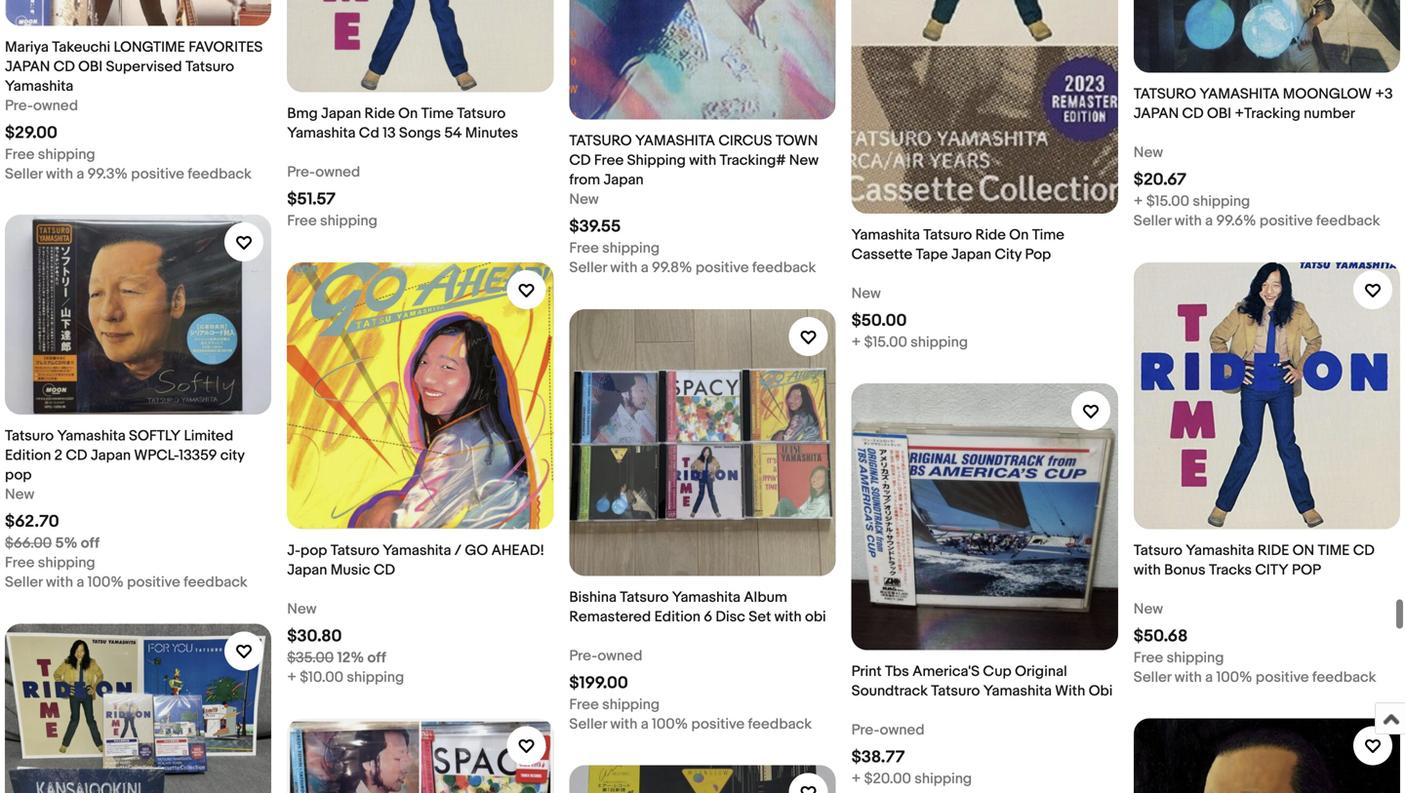 Task type: locate. For each thing, give the bounding box(es) containing it.
seller
[[5, 165, 43, 183], [1134, 212, 1171, 230], [569, 259, 607, 277], [5, 574, 43, 591], [1134, 669, 1171, 686], [569, 715, 607, 733]]

0 horizontal spatial off
[[81, 535, 99, 552]]

shipping inside new $50.68 free shipping seller with a 100% positive feedback
[[1167, 649, 1224, 667]]

Free shipping text field
[[5, 145, 95, 164], [287, 211, 377, 231], [569, 239, 660, 258]]

$15.00 inside new $50.00 + $15.00 shipping
[[864, 334, 907, 351]]

0 horizontal spatial ride
[[365, 105, 395, 123]]

time inside yamashita tatsuro ride on time cassette tape japan city pop
[[1032, 226, 1064, 244]]

1 horizontal spatial new text field
[[287, 599, 317, 619]]

tatsuro up $20.67
[[1134, 85, 1196, 103]]

1 vertical spatial + $15.00 shipping text field
[[851, 333, 968, 352]]

cd right the music
[[374, 561, 395, 579]]

1 horizontal spatial free shipping text field
[[569, 695, 660, 715]]

obi
[[805, 608, 826, 626]]

0 vertical spatial new text field
[[569, 190, 599, 209]]

0 horizontal spatial $15.00
[[864, 334, 907, 351]]

0 vertical spatial edition
[[5, 447, 51, 464]]

0 horizontal spatial free shipping text field
[[5, 145, 95, 164]]

0 horizontal spatial japan
[[5, 58, 50, 75]]

1 horizontal spatial pre-owned text field
[[569, 646, 642, 666]]

shipping inside mariya takeuchi longtime favorites japan cd obi supervised tatsuro yamashita pre-owned $29.00 free shipping seller with a 99.3% positive feedback
[[38, 146, 95, 163]]

1 horizontal spatial japan
[[1134, 105, 1179, 123]]

a inside new $50.68 free shipping seller with a 100% positive feedback
[[1205, 669, 1213, 686]]

shipping down the $29.00 text field
[[38, 146, 95, 163]]

2 vertical spatial free shipping text field
[[569, 695, 660, 715]]

time up pop
[[1032, 226, 1064, 244]]

tatsuro inside yamashita tatsuro ride on time cassette tape japan city pop
[[923, 226, 972, 244]]

0 horizontal spatial free shipping text field
[[5, 553, 95, 573]]

0 vertical spatial time
[[421, 105, 454, 123]]

free
[[5, 146, 35, 163], [594, 152, 624, 169], [287, 212, 317, 230], [569, 240, 599, 257], [5, 554, 35, 572], [1134, 649, 1163, 667], [569, 696, 599, 714]]

cd down takeuchi
[[53, 58, 75, 75]]

free shipping text field down $39.55 text field
[[569, 239, 660, 258]]

tatsuro down favorites
[[185, 58, 234, 75]]

cd inside tatsuro yamashita circus town cd free shipping with tracking# new from japan new $39.55 free shipping seller with a 99.8% positive feedback
[[569, 152, 591, 169]]

$50.00 text field
[[851, 311, 907, 331]]

yamashita up +tracking
[[1200, 85, 1280, 103]]

yamashita
[[1200, 85, 1280, 103], [635, 132, 715, 150]]

a inside tatsuro yamashita softly limited edition 2 cd japan wpcl-13359  city pop new $62.70 $66.00 5% off free shipping seller with a 100% positive feedback
[[76, 574, 84, 591]]

yamashita for tatsuro yamashita moonglow +3 japan cd obi +tracking number
[[1200, 85, 1280, 103]]

1 vertical spatial new text field
[[851, 284, 881, 304]]

takeuchi
[[52, 38, 110, 56]]

tatsuro inside mariya takeuchi longtime favorites japan cd obi supervised tatsuro yamashita pre-owned $29.00 free shipping seller with a 99.3% positive feedback
[[185, 58, 234, 75]]

minutes
[[465, 124, 518, 142]]

pre- up the $29.00 text field
[[5, 97, 33, 114]]

2 horizontal spatial new text field
[[1134, 599, 1163, 619]]

japan inside mariya takeuchi longtime favorites japan cd obi supervised tatsuro yamashita pre-owned $29.00 free shipping seller with a 99.3% positive feedback
[[5, 58, 50, 75]]

+ $15.00 shipping text field down $20.67
[[1134, 192, 1250, 211]]

tatsuro inside j-pop tatsuro yamashita / go ahead! japan music cd
[[331, 542, 379, 559]]

tatsuro up remastered
[[620, 589, 669, 606]]

0 vertical spatial pre-owned text field
[[287, 163, 360, 182]]

on inside bmg japan ride on time tatsuro yamashita cd 13 songs 54 minutes
[[398, 105, 418, 123]]

new text field for $39.55
[[569, 190, 599, 209]]

1 vertical spatial edition
[[654, 608, 701, 626]]

Seller with a 100% positive feedback text field
[[1134, 668, 1376, 687], [569, 715, 812, 734]]

on for $50.00
[[1009, 226, 1029, 244]]

yamashita inside print tbs america's cup original soundtrack tatsuro yamashita with obi
[[983, 682, 1052, 700]]

town
[[776, 132, 818, 150]]

owned inside mariya takeuchi longtime favorites japan cd obi supervised tatsuro yamashita pre-owned $29.00 free shipping seller with a 99.3% positive feedback
[[33, 97, 78, 114]]

0 vertical spatial + $15.00 shipping text field
[[1134, 192, 1250, 211]]

seller down '$50.68' text field
[[1134, 669, 1171, 686]]

+ down $50.00
[[851, 334, 861, 351]]

a inside the pre-owned $199.00 free shipping seller with a 100% positive feedback
[[641, 715, 649, 733]]

tatsuro inside tatsuro yamashita circus town cd free shipping with tracking# new from japan new $39.55 free shipping seller with a 99.8% positive feedback
[[569, 132, 632, 150]]

free inside new $50.68 free shipping seller with a 100% positive feedback
[[1134, 649, 1163, 667]]

1 vertical spatial pop
[[300, 542, 327, 559]]

on up songs
[[398, 105, 418, 123]]

$38.77
[[851, 747, 905, 768]]

0 vertical spatial off
[[81, 535, 99, 552]]

ahead!
[[491, 542, 545, 559]]

on up city
[[1009, 226, 1029, 244]]

with
[[1055, 682, 1085, 700]]

seller with a 100% positive feedback text field for $199.00
[[569, 715, 812, 734]]

new up $20.67
[[1134, 144, 1163, 162]]

go
[[465, 542, 488, 559]]

free shipping text field down $51.57 text box
[[287, 211, 377, 231]]

obi
[[78, 58, 103, 75], [1207, 105, 1231, 123]]

1 horizontal spatial tatsuro
[[1134, 85, 1196, 103]]

tape
[[916, 246, 948, 264]]

1 horizontal spatial ride
[[975, 226, 1006, 244]]

on for owned
[[398, 105, 418, 123]]

owned up $51.57 text box
[[315, 164, 360, 181]]

a
[[76, 165, 84, 183], [1205, 212, 1213, 230], [641, 259, 649, 277], [76, 574, 84, 591], [1205, 669, 1213, 686], [641, 715, 649, 733]]

obi inside mariya takeuchi longtime favorites japan cd obi supervised tatsuro yamashita pre-owned $29.00 free shipping seller with a 99.3% positive feedback
[[78, 58, 103, 75]]

japan inside yamashita tatsuro ride on time cassette tape japan city pop
[[951, 246, 992, 264]]

cd right time
[[1353, 542, 1375, 559]]

13359
[[179, 447, 217, 464]]

remastered
[[569, 608, 651, 626]]

+ $10.00 shipping text field
[[287, 668, 404, 687]]

6
[[704, 608, 712, 626]]

cd up from
[[569, 152, 591, 169]]

$199.00 text field
[[569, 673, 628, 694]]

owned inside pre-owned $51.57 free shipping
[[315, 164, 360, 181]]

+ $20.00 shipping text field
[[851, 769, 972, 789]]

1 vertical spatial free shipping text field
[[287, 211, 377, 231]]

pop
[[1025, 246, 1051, 264]]

tatsuro up "$62.70"
[[5, 427, 54, 445]]

0 vertical spatial obi
[[78, 58, 103, 75]]

1 horizontal spatial free shipping text field
[[287, 211, 377, 231]]

1 horizontal spatial $15.00
[[1146, 193, 1190, 210]]

free inside the pre-owned $199.00 free shipping seller with a 100% positive feedback
[[569, 696, 599, 714]]

new inside new $50.00 + $15.00 shipping
[[851, 285, 881, 303]]

tatsuro up bonus
[[1134, 542, 1183, 559]]

japan inside tatsuro yamashita moonglow +3 japan cd obi +tracking number
[[1134, 105, 1179, 123]]

off
[[81, 535, 99, 552], [367, 649, 386, 667]]

bmg
[[287, 105, 318, 123]]

0 horizontal spatial on
[[398, 105, 418, 123]]

Pre-owned text field
[[287, 163, 360, 182], [851, 720, 925, 740]]

ride up "13"
[[365, 105, 395, 123]]

0 horizontal spatial 100%
[[87, 574, 124, 591]]

japan down j-
[[287, 561, 327, 579]]

+ $15.00 shipping text field
[[1134, 192, 1250, 211], [851, 333, 968, 352]]

1 horizontal spatial yamashita
[[1200, 85, 1280, 103]]

tatsuro up from
[[569, 132, 632, 150]]

seller inside tatsuro yamashita softly limited edition 2 cd japan wpcl-13359  city pop new $62.70 $66.00 5% off free shipping seller with a 100% positive feedback
[[5, 574, 43, 591]]

japan left city
[[951, 246, 992, 264]]

0 vertical spatial pre-owned text field
[[5, 96, 78, 115]]

ride inside bmg japan ride on time tatsuro yamashita cd 13 songs 54 minutes
[[365, 105, 395, 123]]

1 horizontal spatial off
[[367, 649, 386, 667]]

ride up city
[[975, 226, 1006, 244]]

softly
[[129, 427, 181, 445]]

free down '$50.68' text field
[[1134, 649, 1163, 667]]

a inside 'new $20.67 + $15.00 shipping seller with a 99.6% positive feedback'
[[1205, 212, 1213, 230]]

$15.00 for $20.67
[[1146, 193, 1190, 210]]

+ down the $35.00
[[287, 669, 297, 686]]

positive inside tatsuro yamashita circus town cd free shipping with tracking# new from japan new $39.55 free shipping seller with a 99.8% positive feedback
[[696, 259, 749, 277]]

0 vertical spatial 100%
[[87, 574, 124, 591]]

positive inside the pre-owned $199.00 free shipping seller with a 100% positive feedback
[[691, 715, 745, 733]]

new text field up '$50.68' text field
[[1134, 599, 1163, 619]]

obi left +tracking
[[1207, 105, 1231, 123]]

yamashita down cup
[[983, 682, 1052, 700]]

yamashita up cassette
[[851, 226, 920, 244]]

owned up the $29.00 text field
[[33, 97, 78, 114]]

disc
[[716, 608, 745, 626]]

new down town at the right top of page
[[789, 152, 819, 169]]

new text field up $20.67
[[1134, 143, 1163, 163]]

1 horizontal spatial time
[[1032, 226, 1064, 244]]

edition
[[5, 447, 51, 464], [654, 608, 701, 626]]

New text field
[[569, 190, 599, 209], [851, 284, 881, 304], [1134, 599, 1163, 619]]

owned
[[33, 97, 78, 114], [315, 164, 360, 181], [598, 647, 642, 665], [880, 721, 925, 739]]

Free shipping text field
[[5, 553, 95, 573], [1134, 648, 1224, 668], [569, 695, 660, 715]]

1 vertical spatial tatsuro
[[569, 132, 632, 150]]

New text field
[[1134, 143, 1163, 163], [5, 485, 34, 504], [287, 599, 317, 619]]

free down $66.00 at bottom
[[5, 554, 35, 572]]

+ down $20.67
[[1134, 193, 1143, 210]]

seller with a 100% positive feedback text field for $50.68
[[1134, 668, 1376, 687]]

$15.00 down $50.00
[[864, 334, 907, 351]]

owned up $199.00
[[598, 647, 642, 665]]

0 horizontal spatial tatsuro
[[569, 132, 632, 150]]

owned for $51.57
[[315, 164, 360, 181]]

shipping right $20.00
[[915, 770, 972, 788]]

+ down $38.77
[[851, 770, 861, 788]]

$30.80 text field
[[287, 626, 342, 647]]

1 vertical spatial free shipping text field
[[1134, 648, 1224, 668]]

1 horizontal spatial pre-owned text field
[[851, 720, 925, 740]]

1 horizontal spatial pop
[[300, 542, 327, 559]]

supervised
[[106, 58, 182, 75]]

obi
[[1089, 682, 1113, 700]]

pre-owned text field up $199.00
[[569, 646, 642, 666]]

tatsuro
[[185, 58, 234, 75], [457, 105, 506, 123], [923, 226, 972, 244], [5, 427, 54, 445], [331, 542, 379, 559], [1134, 542, 1183, 559], [620, 589, 669, 606], [931, 682, 980, 700]]

+ $15.00 shipping text field down $50.00
[[851, 333, 968, 352]]

seller down $199.00
[[569, 715, 607, 733]]

feedback
[[188, 165, 252, 183], [1316, 212, 1380, 230], [752, 259, 816, 277], [184, 574, 247, 591], [1312, 669, 1376, 686], [748, 715, 812, 733]]

1 horizontal spatial on
[[1009, 226, 1029, 244]]

2 vertical spatial new text field
[[287, 599, 317, 619]]

1 vertical spatial time
[[1032, 226, 1064, 244]]

0 horizontal spatial pop
[[5, 466, 32, 484]]

Seller with a 99.6% positive feedback text field
[[1134, 211, 1380, 231]]

0 horizontal spatial seller with a 100% positive feedback text field
[[569, 715, 812, 734]]

shipping down 5%
[[38, 554, 95, 572]]

free shipping text field down $199.00 text box
[[569, 695, 660, 715]]

japan inside j-pop tatsuro yamashita / go ahead! japan music cd
[[287, 561, 327, 579]]

off inside tatsuro yamashita softly limited edition 2 cd japan wpcl-13359  city pop new $62.70 $66.00 5% off free shipping seller with a 100% positive feedback
[[81, 535, 99, 552]]

0 horizontal spatial edition
[[5, 447, 51, 464]]

pre-owned text field for $199.00
[[569, 646, 642, 666]]

1 vertical spatial $15.00
[[864, 334, 907, 351]]

original
[[1015, 663, 1067, 680]]

cd up $20.67 text box
[[1182, 105, 1204, 123]]

tatsuro down america's
[[931, 682, 980, 700]]

shipping inside tatsuro yamashita softly limited edition 2 cd japan wpcl-13359  city pop new $62.70 $66.00 5% off free shipping seller with a 100% positive feedback
[[38, 554, 95, 572]]

pre- up $38.77 'text box'
[[851, 721, 880, 739]]

pre- for $51.57
[[287, 164, 315, 181]]

favorites
[[189, 38, 263, 56]]

1 vertical spatial off
[[367, 649, 386, 667]]

tatsuro inside print tbs america's cup original soundtrack tatsuro yamashita with obi
[[931, 682, 980, 700]]

shipping up 99.6%
[[1193, 193, 1250, 210]]

with inside tatsuro yamashita softly limited edition 2 cd japan wpcl-13359  city pop new $62.70 $66.00 5% off free shipping seller with a 100% positive feedback
[[46, 574, 73, 591]]

obi down takeuchi
[[78, 58, 103, 75]]

yamashita left /
[[383, 542, 451, 559]]

1 horizontal spatial seller with a 100% positive feedback text field
[[1134, 668, 1376, 687]]

positive
[[131, 165, 184, 183], [1260, 212, 1313, 230], [696, 259, 749, 277], [127, 574, 180, 591], [1256, 669, 1309, 686], [691, 715, 745, 733]]

new up $30.80 text field
[[287, 600, 317, 618]]

2 horizontal spatial new text field
[[1134, 143, 1163, 163]]

print
[[851, 663, 882, 680]]

positive inside 'new $20.67 + $15.00 shipping seller with a 99.6% positive feedback'
[[1260, 212, 1313, 230]]

japan inside bmg japan ride on time tatsuro yamashita cd 13 songs 54 minutes
[[321, 105, 361, 123]]

2 horizontal spatial 100%
[[1216, 669, 1252, 686]]

0 horizontal spatial pre-owned text field
[[287, 163, 360, 182]]

0 horizontal spatial + $15.00 shipping text field
[[851, 333, 968, 352]]

1 vertical spatial japan
[[1134, 105, 1179, 123]]

pre- up $51.57
[[287, 164, 315, 181]]

seller down "$39.55"
[[569, 259, 607, 277]]

ride for owned
[[365, 105, 395, 123]]

pre- inside pre-owned $51.57 free shipping
[[287, 164, 315, 181]]

1 horizontal spatial obi
[[1207, 105, 1231, 123]]

tatsuro up "minutes"
[[457, 105, 506, 123]]

obi inside tatsuro yamashita moonglow +3 japan cd obi +tracking number
[[1207, 105, 1231, 123]]

$51.57
[[287, 189, 336, 210]]

with left bonus
[[1134, 561, 1161, 579]]

0 vertical spatial pop
[[5, 466, 32, 484]]

tbs
[[885, 663, 909, 680]]

seller down the $29.00 text field
[[5, 165, 43, 183]]

1 vertical spatial yamashita
[[635, 132, 715, 150]]

city
[[220, 447, 244, 464]]

free down $51.57
[[287, 212, 317, 230]]

0 vertical spatial japan
[[5, 58, 50, 75]]

music
[[331, 561, 370, 579]]

with left 99.3% in the left of the page
[[46, 165, 73, 183]]

cup
[[983, 663, 1012, 680]]

yamashita up tracks
[[1186, 542, 1254, 559]]

Pre-owned text field
[[5, 96, 78, 115], [569, 646, 642, 666]]

feedback inside tatsuro yamashita circus town cd free shipping with tracking# new from japan new $39.55 free shipping seller with a 99.8% positive feedback
[[752, 259, 816, 277]]

1 vertical spatial pre-owned text field
[[851, 720, 925, 740]]

tatsuro yamashita softly limited edition 2 cd japan wpcl-13359  city pop new $62.70 $66.00 5% off free shipping seller with a 100% positive feedback
[[5, 427, 247, 591]]

with down '$50.68' text field
[[1175, 669, 1202, 686]]

japan
[[5, 58, 50, 75], [1134, 105, 1179, 123]]

0 vertical spatial ride
[[365, 105, 395, 123]]

yamashita up '2'
[[57, 427, 126, 445]]

1 vertical spatial seller with a 100% positive feedback text field
[[569, 715, 812, 734]]

seller inside 'new $20.67 + $15.00 shipping seller with a 99.6% positive feedback'
[[1134, 212, 1171, 230]]

0 horizontal spatial yamashita
[[635, 132, 715, 150]]

with right shipping
[[689, 152, 716, 169]]

1 vertical spatial obi
[[1207, 105, 1231, 123]]

time for $50.00
[[1032, 226, 1064, 244]]

1 vertical spatial on
[[1009, 226, 1029, 244]]

off inside the new $30.80 $35.00 12% off + $10.00 shipping
[[367, 649, 386, 667]]

$38.77 text field
[[851, 747, 905, 768]]

0 horizontal spatial new text field
[[5, 485, 34, 504]]

pre- inside the pre-owned $199.00 free shipping seller with a 100% positive feedback
[[569, 647, 598, 665]]

13
[[383, 124, 396, 142]]

new inside the new $30.80 $35.00 12% off + $10.00 shipping
[[287, 600, 317, 618]]

japan down mariya
[[5, 58, 50, 75]]

0 vertical spatial tatsuro
[[1134, 85, 1196, 103]]

yamashita down bmg
[[287, 124, 356, 142]]

1 horizontal spatial edition
[[654, 608, 701, 626]]

seller down $66.00 at bottom
[[5, 574, 43, 591]]

with down $199.00 text box
[[610, 715, 638, 733]]

seller inside the pre-owned $199.00 free shipping seller with a 100% positive feedback
[[569, 715, 607, 733]]

pre-owned text field up $51.57 text box
[[287, 163, 360, 182]]

1 vertical spatial ride
[[975, 226, 1006, 244]]

0 vertical spatial yamashita
[[1200, 85, 1280, 103]]

new up $50.00
[[851, 285, 881, 303]]

pre-owned text field for $29.00
[[5, 96, 78, 115]]

on inside yamashita tatsuro ride on time cassette tape japan city pop
[[1009, 226, 1029, 244]]

japan
[[321, 105, 361, 123], [603, 171, 644, 189], [951, 246, 992, 264], [91, 447, 131, 464], [287, 561, 327, 579]]

1 horizontal spatial + $15.00 shipping text field
[[1134, 192, 1250, 211]]

$20.67
[[1134, 170, 1186, 190]]

pre-
[[5, 97, 33, 114], [287, 164, 315, 181], [569, 647, 598, 665], [851, 721, 880, 739]]

1 vertical spatial 100%
[[1216, 669, 1252, 686]]

1 vertical spatial pre-owned text field
[[569, 646, 642, 666]]

yamashita
[[5, 77, 73, 95], [287, 124, 356, 142], [851, 226, 920, 244], [57, 427, 126, 445], [383, 542, 451, 559], [1186, 542, 1254, 559], [672, 589, 741, 606], [983, 682, 1052, 700]]

seller down $20.67
[[1134, 212, 1171, 230]]

$15.00
[[1146, 193, 1190, 210], [864, 334, 907, 351]]

0 horizontal spatial obi
[[78, 58, 103, 75]]

cd inside tatsuro yamashita ride on time cd with bonus tracks city pop
[[1353, 542, 1375, 559]]

japan up cd
[[321, 105, 361, 123]]

japan for tatsuro yamashita moonglow +3 japan cd obi +tracking number
[[1134, 105, 1179, 123]]

1 horizontal spatial 100%
[[652, 715, 688, 733]]

free up from
[[594, 152, 624, 169]]

free shipping text field down 5%
[[5, 553, 95, 573]]

yamashita inside tatsuro yamashita ride on time cd with bonus tracks city pop
[[1186, 542, 1254, 559]]

tatsuro inside tatsuro yamashita moonglow +3 japan cd obi +tracking number
[[1134, 85, 1196, 103]]

0 vertical spatial seller with a 100% positive feedback text field
[[1134, 668, 1376, 687]]

seller inside new $50.68 free shipping seller with a 100% positive feedback
[[1134, 669, 1171, 686]]

$20.67 text field
[[1134, 170, 1186, 190]]

pop up $30.80 text field
[[300, 542, 327, 559]]

$62.70
[[5, 512, 59, 532]]

shipping down 12%
[[347, 669, 404, 686]]

free inside tatsuro yamashita softly limited edition 2 cd japan wpcl-13359  city pop new $62.70 $66.00 5% off free shipping seller with a 100% positive feedback
[[5, 554, 35, 572]]

2 horizontal spatial free shipping text field
[[1134, 648, 1224, 668]]

with left 99.6%
[[1175, 212, 1202, 230]]

new text field up $50.00
[[851, 284, 881, 304]]

0 horizontal spatial pre-owned text field
[[5, 96, 78, 115]]

ride
[[365, 105, 395, 123], [975, 226, 1006, 244]]

99.6%
[[1216, 212, 1256, 230]]

new $20.67 + $15.00 shipping seller with a 99.6% positive feedback
[[1134, 144, 1380, 230]]

0 vertical spatial on
[[398, 105, 418, 123]]

2 vertical spatial free shipping text field
[[569, 239, 660, 258]]

time
[[421, 105, 454, 123], [1032, 226, 1064, 244]]

0 vertical spatial $15.00
[[1146, 193, 1190, 210]]

0 vertical spatial new text field
[[1134, 143, 1163, 163]]

$15.00 down $20.67
[[1146, 193, 1190, 210]]

0 vertical spatial free shipping text field
[[5, 145, 95, 164]]

$15.00 inside 'new $20.67 + $15.00 shipping seller with a 99.6% positive feedback'
[[1146, 193, 1190, 210]]

shipping down $51.57 text box
[[320, 212, 377, 230]]

on
[[398, 105, 418, 123], [1009, 226, 1029, 244]]

time up 54
[[421, 105, 454, 123]]

owned inside pre-owned $38.77 + $20.00 shipping
[[880, 721, 925, 739]]

free shipping text field down '$50.68' text field
[[1134, 648, 1224, 668]]

ride
[[1258, 542, 1289, 559]]

yamashita inside tatsuro yamashita moonglow +3 japan cd obi +tracking number
[[1200, 85, 1280, 103]]

pop
[[5, 466, 32, 484], [300, 542, 327, 559]]

0 horizontal spatial new text field
[[569, 190, 599, 209]]

2 vertical spatial 100%
[[652, 715, 688, 733]]

pre- inside pre-owned $38.77 + $20.00 shipping
[[851, 721, 880, 739]]

tatsuro up the music
[[331, 542, 379, 559]]

edition left '2'
[[5, 447, 51, 464]]

free shipping text field down the $29.00 text field
[[5, 145, 95, 164]]

pre-owned text field up the $29.00 text field
[[5, 96, 78, 115]]

free inside mariya takeuchi longtime favorites japan cd obi supervised tatsuro yamashita pre-owned $29.00 free shipping seller with a 99.3% positive feedback
[[5, 146, 35, 163]]

shipping down tape
[[911, 334, 968, 351]]

shipping down $199.00 text box
[[602, 696, 660, 714]]

1 horizontal spatial new text field
[[851, 284, 881, 304]]

+ inside pre-owned $38.77 + $20.00 shipping
[[851, 770, 861, 788]]

2 horizontal spatial free shipping text field
[[569, 239, 660, 258]]

0 vertical spatial free shipping text field
[[5, 553, 95, 573]]

Seller with a 100% positive feedback text field
[[5, 573, 247, 592]]

with left the obi
[[774, 608, 802, 626]]

12%
[[337, 649, 364, 667]]

yamashita inside tatsuro yamashita softly limited edition 2 cd japan wpcl-13359  city pop new $62.70 $66.00 5% off free shipping seller with a 100% positive feedback
[[57, 427, 126, 445]]

new up "$62.70"
[[5, 486, 34, 503]]

japan left wpcl-
[[91, 447, 131, 464]]

free shipping text field for $50.68
[[1134, 648, 1224, 668]]

ride for $50.00
[[975, 226, 1006, 244]]

feedback inside the pre-owned $199.00 free shipping seller with a 100% positive feedback
[[748, 715, 812, 733]]

off right 5%
[[81, 535, 99, 552]]

0 horizontal spatial time
[[421, 105, 454, 123]]

free down the $29.00 text field
[[5, 146, 35, 163]]

2 vertical spatial new text field
[[1134, 599, 1163, 619]]

owned inside the pre-owned $199.00 free shipping seller with a 100% positive feedback
[[598, 647, 642, 665]]

off right 12%
[[367, 649, 386, 667]]

japan up $20.67
[[1134, 105, 1179, 123]]

cd right '2'
[[66, 447, 87, 464]]

pop inside j-pop tatsuro yamashita / go ahead! japan music cd
[[300, 542, 327, 559]]

with left 99.8%
[[610, 259, 638, 277]]

1 vertical spatial new text field
[[5, 485, 34, 504]]

with inside tatsuro yamashita ride on time cd with bonus tracks city pop
[[1134, 561, 1161, 579]]



Task type: describe. For each thing, give the bounding box(es) containing it.
+ $15.00 shipping text field for $50.00
[[851, 333, 968, 352]]

54
[[444, 124, 462, 142]]

longtime
[[114, 38, 185, 56]]

songs
[[399, 124, 441, 142]]

$39.55 text field
[[569, 217, 621, 237]]

tatsuro inside bishina tatsuro yamashita album remastered edition 6 disc set with obi
[[620, 589, 669, 606]]

free shipping text field for owned
[[569, 695, 660, 715]]

set
[[749, 608, 771, 626]]

100% inside the pre-owned $199.00 free shipping seller with a 100% positive feedback
[[652, 715, 688, 733]]

new text field for $62.70
[[5, 485, 34, 504]]

shipping inside 'new $20.67 + $15.00 shipping seller with a 99.6% positive feedback'
[[1193, 193, 1250, 210]]

yamashita for tatsuro yamashita circus town cd free shipping with tracking# new from japan new $39.55 free shipping seller with a 99.8% positive feedback
[[635, 132, 715, 150]]

tatsuro yamashita moonglow +3 japan cd obi +tracking number
[[1134, 85, 1393, 123]]

pre- inside mariya takeuchi longtime favorites japan cd obi supervised tatsuro yamashita pre-owned $29.00 free shipping seller with a 99.3% positive feedback
[[5, 97, 33, 114]]

feedback inside 'new $20.67 + $15.00 shipping seller with a 99.6% positive feedback'
[[1316, 212, 1380, 230]]

feedback inside new $50.68 free shipping seller with a 100% positive feedback
[[1312, 669, 1376, 686]]

$30.80
[[287, 626, 342, 647]]

cd
[[359, 124, 379, 142]]

$50.68 text field
[[1134, 626, 1188, 647]]

tatsuro inside tatsuro yamashita ride on time cd with bonus tracks city pop
[[1134, 542, 1183, 559]]

$51.57 text field
[[287, 189, 336, 210]]

with inside mariya takeuchi longtime favorites japan cd obi supervised tatsuro yamashita pre-owned $29.00 free shipping seller with a 99.3% positive feedback
[[46, 165, 73, 183]]

mariya
[[5, 38, 49, 56]]

positive inside tatsuro yamashita softly limited edition 2 cd japan wpcl-13359  city pop new $62.70 $66.00 5% off free shipping seller with a 100% positive feedback
[[127, 574, 180, 591]]

free shipping text field for $51.57
[[287, 211, 377, 231]]

cd inside j-pop tatsuro yamashita / go ahead! japan music cd
[[374, 561, 395, 579]]

with inside the pre-owned $199.00 free shipping seller with a 100% positive feedback
[[610, 715, 638, 733]]

shipping inside tatsuro yamashita circus town cd free shipping with tracking# new from japan new $39.55 free shipping seller with a 99.8% positive feedback
[[602, 240, 660, 257]]

tatsuro inside bmg japan ride on time tatsuro yamashita cd 13 songs 54 minutes
[[457, 105, 506, 123]]

edition inside bishina tatsuro yamashita album remastered edition 6 disc set with obi
[[654, 608, 701, 626]]

cd inside tatsuro yamashita moonglow +3 japan cd obi +tracking number
[[1182, 105, 1204, 123]]

$39.55
[[569, 217, 621, 237]]

owned for $38.77
[[880, 721, 925, 739]]

shipping
[[627, 152, 686, 169]]

new text field for $50.68
[[1134, 599, 1163, 619]]

tatsuro inside tatsuro yamashita softly limited edition 2 cd japan wpcl-13359  city pop new $62.70 $66.00 5% off free shipping seller with a 100% positive feedback
[[5, 427, 54, 445]]

new text field for $20.67
[[1134, 143, 1163, 163]]

tatsuro yamashita circus town cd free shipping with tracking# new from japan new $39.55 free shipping seller with a 99.8% positive feedback
[[569, 132, 819, 277]]

new text field for $30.80
[[287, 599, 317, 619]]

$10.00
[[300, 669, 343, 686]]

new inside tatsuro yamashita softly limited edition 2 cd japan wpcl-13359  city pop new $62.70 $66.00 5% off free shipping seller with a 100% positive feedback
[[5, 486, 34, 503]]

pre-owned $199.00 free shipping seller with a 100% positive feedback
[[569, 647, 812, 733]]

$29.00
[[5, 123, 58, 143]]

2
[[54, 447, 63, 464]]

a inside mariya takeuchi longtime favorites japan cd obi supervised tatsuro yamashita pre-owned $29.00 free shipping seller with a 99.3% positive feedback
[[76, 165, 84, 183]]

Seller with a 99.3% positive feedback text field
[[5, 164, 252, 184]]

pre- for $199.00
[[569, 647, 598, 665]]

pop
[[1292, 561, 1321, 579]]

+ inside 'new $20.67 + $15.00 shipping seller with a 99.6% positive feedback'
[[1134, 193, 1143, 210]]

yamashita inside j-pop tatsuro yamashita / go ahead! japan music cd
[[383, 542, 451, 559]]

shipping inside pre-owned $38.77 + $20.00 shipping
[[915, 770, 972, 788]]

japan for yamashita tatsuro ride on time cassette tape japan city pop
[[951, 246, 992, 264]]

free down "$39.55"
[[569, 240, 599, 257]]

shipping inside new $50.00 + $15.00 shipping
[[911, 334, 968, 351]]

print tbs america's cup original soundtrack tatsuro yamashita with obi
[[851, 663, 1113, 700]]

$15.00 for $50.00
[[864, 334, 907, 351]]

$62.70 text field
[[5, 512, 59, 532]]

shipping inside pre-owned $51.57 free shipping
[[320, 212, 377, 230]]

+3
[[1375, 85, 1393, 103]]

pre- for $38.77
[[851, 721, 880, 739]]

pre-owned $51.57 free shipping
[[287, 164, 377, 230]]

feedback inside mariya takeuchi longtime favorites japan cd obi supervised tatsuro yamashita pre-owned $29.00 free shipping seller with a 99.3% positive feedback
[[188, 165, 252, 183]]

pre-owned text field for $38.77
[[851, 720, 925, 740]]

new down from
[[569, 191, 599, 208]]

tracks
[[1209, 561, 1252, 579]]

new inside new $50.68 free shipping seller with a 100% positive feedback
[[1134, 600, 1163, 618]]

with inside new $50.68 free shipping seller with a 100% positive feedback
[[1175, 669, 1202, 686]]

5%
[[55, 535, 77, 552]]

tatsuro for tatsuro yamashita moonglow +3 japan cd obi +tracking number
[[1134, 85, 1196, 103]]

previous price $66.00 5% off text field
[[5, 534, 99, 553]]

$35.00
[[287, 649, 334, 667]]

free shipping text field for $39.55
[[569, 239, 660, 258]]

time for owned
[[421, 105, 454, 123]]

time
[[1318, 542, 1350, 559]]

owned for $199.00
[[598, 647, 642, 665]]

free shipping text field for $29.00
[[5, 145, 95, 164]]

soundtrack
[[851, 682, 928, 700]]

japan inside tatsuro yamashita circus town cd free shipping with tracking# new from japan new $39.55 free shipping seller with a 99.8% positive feedback
[[603, 171, 644, 189]]

$66.00
[[5, 535, 52, 552]]

$20.00
[[864, 770, 911, 788]]

$29.00 text field
[[5, 123, 58, 143]]

on
[[1293, 542, 1314, 559]]

bonus
[[1164, 561, 1206, 579]]

number
[[1304, 105, 1355, 123]]

$50.00
[[851, 311, 907, 331]]

japan for tatsuro yamashita softly limited edition 2 cd japan wpcl-13359  city pop new $62.70 $66.00 5% off free shipping seller with a 100% positive feedback
[[91, 447, 131, 464]]

tracking#
[[720, 152, 786, 169]]

edition inside tatsuro yamashita softly limited edition 2 cd japan wpcl-13359  city pop new $62.70 $66.00 5% off free shipping seller with a 100% positive feedback
[[5, 447, 51, 464]]

seller inside mariya takeuchi longtime favorites japan cd obi supervised tatsuro yamashita pre-owned $29.00 free shipping seller with a 99.3% positive feedback
[[5, 165, 43, 183]]

album
[[744, 589, 787, 606]]

cassette
[[851, 246, 913, 264]]

mariya takeuchi longtime favorites japan cd obi supervised tatsuro yamashita pre-owned $29.00 free shipping seller with a 99.3% positive feedback
[[5, 38, 263, 183]]

yamashita inside yamashita tatsuro ride on time cassette tape japan city pop
[[851, 226, 920, 244]]

99.3%
[[87, 165, 128, 183]]

with inside 'new $20.67 + $15.00 shipping seller with a 99.6% positive feedback'
[[1175, 212, 1202, 230]]

99.8%
[[652, 259, 692, 277]]

cd inside mariya takeuchi longtime favorites japan cd obi supervised tatsuro yamashita pre-owned $29.00 free shipping seller with a 99.3% positive feedback
[[53, 58, 75, 75]]

+ inside new $50.00 + $15.00 shipping
[[851, 334, 861, 351]]

from
[[569, 171, 600, 189]]

shipping inside the pre-owned $199.00 free shipping seller with a 100% positive feedback
[[602, 696, 660, 714]]

j-
[[287, 542, 300, 559]]

city
[[1255, 561, 1289, 579]]

free inside pre-owned $51.57 free shipping
[[287, 212, 317, 230]]

circus
[[718, 132, 772, 150]]

shipping inside the new $30.80 $35.00 12% off + $10.00 shipping
[[347, 669, 404, 686]]

obi for mariya takeuchi longtime favorites japan cd obi supervised tatsuro yamashita pre-owned $29.00 free shipping seller with a 99.3% positive feedback
[[78, 58, 103, 75]]

previous price $35.00 12% off text field
[[287, 648, 386, 668]]

limited
[[184, 427, 233, 445]]

bishina
[[569, 589, 617, 606]]

tatsuro for tatsuro yamashita circus town cd free shipping with tracking# new from japan new $39.55 free shipping seller with a 99.8% positive feedback
[[569, 132, 632, 150]]

america's
[[912, 663, 980, 680]]

yamashita inside bishina tatsuro yamashita album remastered edition 6 disc set with obi
[[672, 589, 741, 606]]

yamashita tatsuro ride on time cassette tape japan city pop
[[851, 226, 1064, 264]]

wpcl-
[[134, 447, 179, 464]]

+ $15.00 shipping text field for $20.67
[[1134, 192, 1250, 211]]

new $50.00 + $15.00 shipping
[[851, 285, 968, 351]]

$50.68
[[1134, 626, 1188, 647]]

new text field for $50.00
[[851, 284, 881, 304]]

+tracking
[[1235, 105, 1301, 123]]

positive inside mariya takeuchi longtime favorites japan cd obi supervised tatsuro yamashita pre-owned $29.00 free shipping seller with a 99.3% positive feedback
[[131, 165, 184, 183]]

japan for mariya takeuchi longtime favorites japan cd obi supervised tatsuro yamashita pre-owned $29.00 free shipping seller with a 99.3% positive feedback
[[5, 58, 50, 75]]

bishina tatsuro yamashita album remastered edition 6 disc set with obi
[[569, 589, 826, 626]]

+ inside the new $30.80 $35.00 12% off + $10.00 shipping
[[287, 669, 297, 686]]

pre-owned $38.77 + $20.00 shipping
[[851, 721, 972, 788]]

pop inside tatsuro yamashita softly limited edition 2 cd japan wpcl-13359  city pop new $62.70 $66.00 5% off free shipping seller with a 100% positive feedback
[[5, 466, 32, 484]]

tatsuro yamashita ride on time cd with bonus tracks city pop
[[1134, 542, 1375, 579]]

bmg japan ride on time tatsuro yamashita cd 13 songs 54 minutes
[[287, 105, 518, 142]]

obi for tatsuro yamashita moonglow +3 japan cd obi +tracking number
[[1207, 105, 1231, 123]]

new $30.80 $35.00 12% off + $10.00 shipping
[[287, 600, 404, 686]]

new inside 'new $20.67 + $15.00 shipping seller with a 99.6% positive feedback'
[[1134, 144, 1163, 162]]

100% inside new $50.68 free shipping seller with a 100% positive feedback
[[1216, 669, 1252, 686]]

with inside bishina tatsuro yamashita album remastered edition 6 disc set with obi
[[774, 608, 802, 626]]

Seller with a 99.8% positive feedback text field
[[569, 258, 816, 278]]

japan for j-pop tatsuro yamashita / go ahead! japan music cd
[[287, 561, 327, 579]]

seller inside tatsuro yamashita circus town cd free shipping with tracking# new from japan new $39.55 free shipping seller with a 99.8% positive feedback
[[569, 259, 607, 277]]

positive inside new $50.68 free shipping seller with a 100% positive feedback
[[1256, 669, 1309, 686]]

j-pop tatsuro yamashita / go ahead! japan music cd
[[287, 542, 545, 579]]

/
[[454, 542, 462, 559]]

feedback inside tatsuro yamashita softly limited edition 2 cd japan wpcl-13359  city pop new $62.70 $66.00 5% off free shipping seller with a 100% positive feedback
[[184, 574, 247, 591]]

moonglow
[[1283, 85, 1372, 103]]

new $50.68 free shipping seller with a 100% positive feedback
[[1134, 600, 1376, 686]]

yamashita inside mariya takeuchi longtime favorites japan cd obi supervised tatsuro yamashita pre-owned $29.00 free shipping seller with a 99.3% positive feedback
[[5, 77, 73, 95]]

city
[[995, 246, 1022, 264]]

pre-owned text field for $51.57
[[287, 163, 360, 182]]

100% inside tatsuro yamashita softly limited edition 2 cd japan wpcl-13359  city pop new $62.70 $66.00 5% off free shipping seller with a 100% positive feedback
[[87, 574, 124, 591]]

cd inside tatsuro yamashita softly limited edition 2 cd japan wpcl-13359  city pop new $62.70 $66.00 5% off free shipping seller with a 100% positive feedback
[[66, 447, 87, 464]]

yamashita inside bmg japan ride on time tatsuro yamashita cd 13 songs 54 minutes
[[287, 124, 356, 142]]

a inside tatsuro yamashita circus town cd free shipping with tracking# new from japan new $39.55 free shipping seller with a 99.8% positive feedback
[[641, 259, 649, 277]]

$199.00
[[569, 673, 628, 694]]



Task type: vqa. For each thing, say whether or not it's contained in the screenshot.


